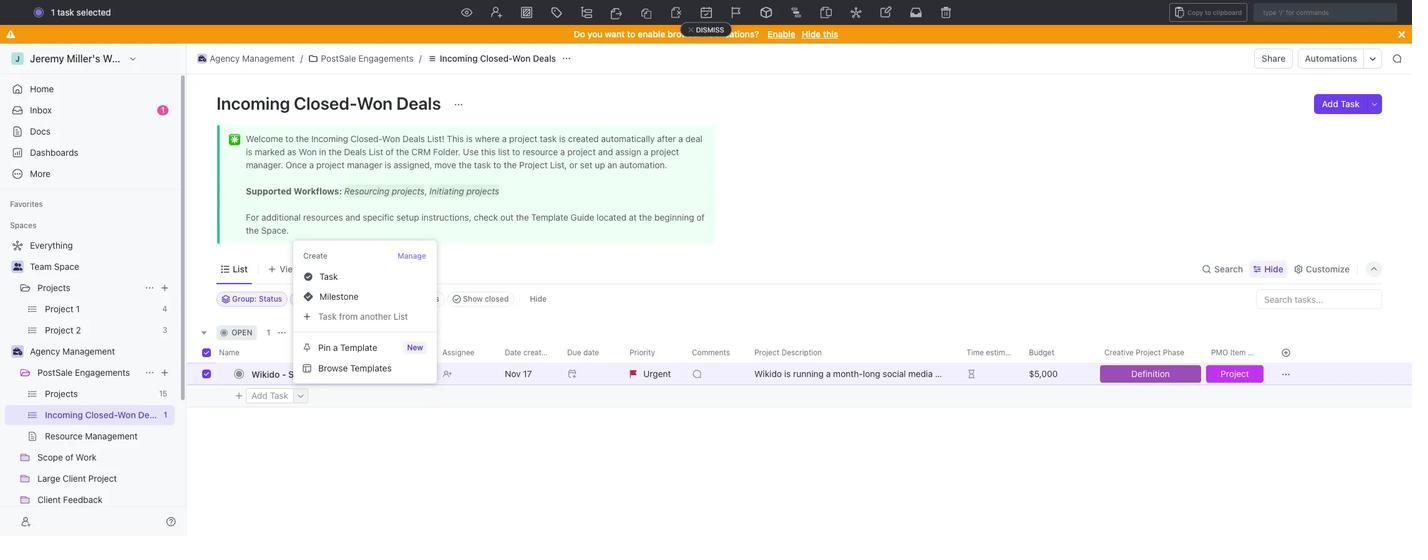 Task type: describe. For each thing, give the bounding box(es) containing it.
search...
[[696, 7, 731, 17]]

dashboards
[[30, 147, 78, 158]]

a
[[333, 343, 338, 353]]

share button
[[1254, 49, 1293, 69]]

templates
[[350, 363, 392, 374]]

1 / from the left
[[300, 53, 303, 64]]

browse templates button
[[298, 359, 432, 379]]

1 vertical spatial add task button
[[290, 326, 343, 341]]

dismiss
[[696, 26, 724, 34]]

customize
[[1306, 264, 1350, 274]]

wikido - social media campaign
[[251, 369, 385, 380]]

task up pin
[[321, 328, 338, 338]]

another
[[360, 311, 391, 322]]

new inside button
[[1323, 7, 1342, 17]]

0 vertical spatial closed-
[[480, 53, 512, 64]]

template
[[340, 343, 377, 353]]

do you want to enable browser notifications? enable hide this
[[574, 29, 838, 39]]

1 inside sidebar navigation
[[161, 105, 165, 115]]

hide button
[[1249, 261, 1287, 278]]

pin a template
[[318, 343, 377, 353]]

favorites button
[[5, 197, 48, 212]]

docs
[[30, 126, 51, 137]]

hide button
[[525, 292, 552, 307]]

1 horizontal spatial postsale engagements link
[[305, 51, 417, 66]]

automations button
[[1299, 49, 1363, 68]]

browse
[[318, 363, 348, 374]]

0 vertical spatial agency management link
[[194, 51, 298, 66]]

task down -
[[270, 390, 288, 401]]

social
[[288, 369, 313, 380]]

$5,000 button
[[1022, 363, 1097, 386]]

⌘k
[[870, 7, 883, 17]]

automations
[[1305, 53, 1357, 64]]

business time image
[[13, 348, 22, 356]]

campaign
[[343, 369, 385, 380]]

team space link
[[30, 257, 172, 277]]

dashboards link
[[5, 143, 175, 163]]

enable
[[768, 29, 795, 39]]

task inside "dropdown button"
[[318, 311, 337, 322]]

agency management inside sidebar navigation
[[30, 346, 115, 357]]

create
[[303, 251, 327, 261]]

manage
[[398, 251, 426, 261]]

manage button
[[397, 251, 427, 262]]

this
[[823, 29, 838, 39]]

$5,000
[[1029, 369, 1058, 379]]

home link
[[5, 79, 175, 99]]

share
[[1262, 53, 1286, 64]]

pin
[[318, 343, 331, 353]]

list link
[[230, 261, 248, 278]]

upgrade link
[[1241, 4, 1301, 21]]

user group image
[[13, 263, 22, 271]]

Search tasks... text field
[[1257, 290, 1382, 309]]

task up milestone at bottom
[[320, 271, 338, 282]]

browser
[[668, 29, 701, 39]]

1 horizontal spatial hide
[[802, 29, 821, 39]]

milestone
[[320, 291, 359, 302]]

0 vertical spatial postsale engagements
[[321, 53, 414, 64]]

projects
[[37, 283, 70, 293]]

1 task selected
[[51, 7, 111, 17]]

2 vertical spatial add task button
[[246, 389, 293, 404]]

0 horizontal spatial incoming
[[217, 93, 290, 114]]

task button
[[298, 267, 432, 287]]



Task type: locate. For each thing, give the bounding box(es) containing it.
from
[[339, 311, 358, 322]]

1 vertical spatial deals
[[396, 93, 441, 114]]

list inside list link
[[233, 264, 248, 274]]

1 vertical spatial agency
[[30, 346, 60, 357]]

1 horizontal spatial agency management
[[210, 53, 295, 64]]

1 horizontal spatial postsale
[[321, 53, 356, 64]]

2 horizontal spatial hide
[[1264, 264, 1283, 274]]

1 vertical spatial postsale engagements link
[[37, 363, 140, 383]]

tree inside sidebar navigation
[[5, 236, 175, 537]]

new
[[1323, 7, 1342, 17], [407, 343, 423, 353]]

add task button
[[1314, 94, 1367, 114], [290, 326, 343, 341], [246, 389, 293, 404]]

task
[[1341, 99, 1360, 109], [320, 271, 338, 282], [318, 311, 337, 322], [321, 328, 338, 338], [270, 390, 288, 401]]

won
[[512, 53, 531, 64], [357, 93, 393, 114]]

closed-
[[480, 53, 512, 64], [294, 93, 357, 114]]

want
[[605, 29, 625, 39]]

add task up pin
[[305, 328, 338, 338]]

incoming closed-won deals
[[440, 53, 556, 64], [217, 93, 445, 114]]

incoming
[[440, 53, 478, 64], [217, 93, 290, 114]]

list inside task from another list "dropdown button"
[[394, 311, 408, 322]]

0 vertical spatial add
[[1322, 99, 1338, 109]]

add up pin
[[305, 328, 319, 338]]

selected
[[77, 7, 111, 17]]

1 vertical spatial 1
[[161, 105, 165, 115]]

1 horizontal spatial postsale engagements
[[321, 53, 414, 64]]

enable
[[638, 29, 665, 39]]

2 vertical spatial add task
[[251, 390, 288, 401]]

agency management link
[[194, 51, 298, 66], [30, 342, 172, 362]]

notifications?
[[703, 29, 759, 39]]

search button
[[1198, 261, 1247, 278]]

new up browse templates button
[[407, 343, 423, 353]]

-
[[282, 369, 286, 380]]

media
[[316, 369, 341, 380]]

1 vertical spatial add task
[[305, 328, 338, 338]]

1 horizontal spatial closed-
[[480, 53, 512, 64]]

0 horizontal spatial hide
[[530, 295, 547, 304]]

1 vertical spatial add
[[305, 328, 319, 338]]

to
[[627, 29, 635, 39]]

space
[[54, 261, 79, 272]]

new up automations
[[1323, 7, 1342, 17]]

0 horizontal spatial /
[[300, 53, 303, 64]]

hide
[[802, 29, 821, 39], [1264, 264, 1283, 274], [530, 295, 547, 304]]

agency management right business time image
[[210, 53, 295, 64]]

0 horizontal spatial won
[[357, 93, 393, 114]]

spaces
[[10, 221, 36, 230]]

upgrade
[[1259, 7, 1295, 17]]

open
[[232, 328, 252, 338]]

agency inside sidebar navigation
[[30, 346, 60, 357]]

add task down wikido
[[251, 390, 288, 401]]

2 vertical spatial add
[[251, 390, 268, 401]]

0 vertical spatial incoming
[[440, 53, 478, 64]]

projects link
[[37, 278, 140, 298]]

2 horizontal spatial add
[[1322, 99, 1338, 109]]

0 horizontal spatial new
[[407, 343, 423, 353]]

0 vertical spatial postsale
[[321, 53, 356, 64]]

engagements inside sidebar navigation
[[75, 368, 130, 378]]

management
[[242, 53, 295, 64], [62, 346, 115, 357]]

inbox
[[30, 105, 52, 115]]

1 vertical spatial new
[[407, 343, 423, 353]]

0 vertical spatial won
[[512, 53, 531, 64]]

agency right business time image
[[210, 53, 240, 64]]

2 horizontal spatial add task
[[1322, 99, 1360, 109]]

2 vertical spatial hide
[[530, 295, 547, 304]]

agency
[[210, 53, 240, 64], [30, 346, 60, 357]]

add task button up pin
[[290, 326, 343, 341]]

favorites
[[10, 200, 43, 209]]

add
[[1322, 99, 1338, 109], [305, 328, 319, 338], [251, 390, 268, 401]]

0 vertical spatial add task
[[1322, 99, 1360, 109]]

0 vertical spatial 1
[[51, 7, 55, 17]]

0 horizontal spatial agency management link
[[30, 342, 172, 362]]

1 horizontal spatial incoming
[[440, 53, 478, 64]]

0 vertical spatial new
[[1323, 7, 1342, 17]]

postsale
[[321, 53, 356, 64], [37, 368, 73, 378]]

task left from
[[318, 311, 337, 322]]

1 vertical spatial hide
[[1264, 264, 1283, 274]]

0 vertical spatial engagements
[[358, 53, 414, 64]]

task from another list button
[[298, 307, 432, 327]]

0 horizontal spatial agency
[[30, 346, 60, 357]]

new button
[[1306, 2, 1349, 22]]

0 vertical spatial hide
[[802, 29, 821, 39]]

add for the topmost add task button
[[1322, 99, 1338, 109]]

1 horizontal spatial add task
[[305, 328, 338, 338]]

1 horizontal spatial management
[[242, 53, 295, 64]]

postsale engagements
[[321, 53, 414, 64], [37, 368, 130, 378]]

1 horizontal spatial engagements
[[358, 53, 414, 64]]

hide inside button
[[530, 295, 547, 304]]

agency management right business time icon
[[30, 346, 115, 357]]

0 horizontal spatial 1
[[51, 7, 55, 17]]

task
[[57, 7, 74, 17]]

1 horizontal spatial won
[[512, 53, 531, 64]]

0 horizontal spatial deals
[[396, 93, 441, 114]]

0 horizontal spatial postsale engagements link
[[37, 363, 140, 383]]

deals
[[533, 53, 556, 64], [396, 93, 441, 114]]

postsale engagements inside sidebar navigation
[[37, 368, 130, 378]]

0 vertical spatial add task button
[[1314, 94, 1367, 114]]

management inside sidebar navigation
[[62, 346, 115, 357]]

1 vertical spatial postsale
[[37, 368, 73, 378]]

1 horizontal spatial add
[[305, 328, 319, 338]]

task from another list
[[318, 311, 408, 322]]

add down wikido
[[251, 390, 268, 401]]

0 vertical spatial agency
[[210, 53, 240, 64]]

1 vertical spatial engagements
[[75, 368, 130, 378]]

add down automations button
[[1322, 99, 1338, 109]]

agency management
[[210, 53, 295, 64], [30, 346, 115, 357]]

you
[[588, 29, 603, 39]]

0 horizontal spatial engagements
[[75, 368, 130, 378]]

1 horizontal spatial deals
[[533, 53, 556, 64]]

wikido
[[251, 369, 280, 380]]

1 vertical spatial list
[[394, 311, 408, 322]]

add task for the topmost add task button
[[1322, 99, 1360, 109]]

customize button
[[1290, 261, 1353, 278]]

1 horizontal spatial new
[[1323, 7, 1342, 17]]

1 vertical spatial won
[[357, 93, 393, 114]]

0 horizontal spatial management
[[62, 346, 115, 357]]

add task button down automations button
[[1314, 94, 1367, 114]]

add task down automations button
[[1322, 99, 1360, 109]]

0 vertical spatial incoming closed-won deals
[[440, 53, 556, 64]]

tree
[[5, 236, 175, 537]]

list
[[233, 264, 248, 274], [394, 311, 408, 322]]

0 horizontal spatial postsale engagements
[[37, 368, 130, 378]]

1 horizontal spatial /
[[419, 53, 422, 64]]

1 horizontal spatial agency
[[210, 53, 240, 64]]

docs link
[[5, 122, 175, 142]]

1 vertical spatial closed-
[[294, 93, 357, 114]]

type '/' for commands field
[[1254, 3, 1397, 22]]

do
[[574, 29, 585, 39]]

postsale inside sidebar navigation
[[37, 368, 73, 378]]

0 horizontal spatial agency management
[[30, 346, 115, 357]]

1 vertical spatial agency management link
[[30, 342, 172, 362]]

add for add task button to the bottom
[[251, 390, 268, 401]]

1 vertical spatial incoming closed-won deals
[[217, 93, 445, 114]]

task down automations button
[[1341, 99, 1360, 109]]

1 horizontal spatial 1
[[161, 105, 165, 115]]

add task button down wikido
[[246, 389, 293, 404]]

0 vertical spatial management
[[242, 53, 295, 64]]

team space
[[30, 261, 79, 272]]

1 vertical spatial incoming
[[217, 93, 290, 114]]

0 vertical spatial postsale engagements link
[[305, 51, 417, 66]]

2 horizontal spatial 1
[[267, 328, 270, 338]]

0 vertical spatial agency management
[[210, 53, 295, 64]]

0 vertical spatial list
[[233, 264, 248, 274]]

home
[[30, 84, 54, 94]]

0 horizontal spatial list
[[233, 264, 248, 274]]

hide inside dropdown button
[[1264, 264, 1283, 274]]

add task for add task button to the bottom
[[251, 390, 288, 401]]

tree containing team space
[[5, 236, 175, 537]]

0 horizontal spatial add task
[[251, 390, 288, 401]]

agency management link inside sidebar navigation
[[30, 342, 172, 362]]

incoming closed-won deals link
[[424, 51, 559, 66]]

add task
[[1322, 99, 1360, 109], [305, 328, 338, 338], [251, 390, 288, 401]]

1 vertical spatial management
[[62, 346, 115, 357]]

agency right business time icon
[[30, 346, 60, 357]]

postsale engagements link
[[305, 51, 417, 66], [37, 363, 140, 383]]

1 horizontal spatial list
[[394, 311, 408, 322]]

engagements
[[358, 53, 414, 64], [75, 368, 130, 378]]

1 vertical spatial postsale engagements
[[37, 368, 130, 378]]

wikido - social media campaign link
[[248, 365, 432, 383]]

browse templates
[[318, 363, 392, 374]]

2 / from the left
[[419, 53, 422, 64]]

/
[[300, 53, 303, 64], [419, 53, 422, 64]]

team
[[30, 261, 52, 272]]

1 vertical spatial agency management
[[30, 346, 115, 357]]

1
[[51, 7, 55, 17], [161, 105, 165, 115], [267, 328, 270, 338]]

2 vertical spatial 1
[[267, 328, 270, 338]]

0 horizontal spatial closed-
[[294, 93, 357, 114]]

business time image
[[198, 56, 206, 62]]

0 vertical spatial deals
[[533, 53, 556, 64]]

search
[[1214, 264, 1243, 274]]

milestone button
[[298, 287, 432, 307]]

0 horizontal spatial add
[[251, 390, 268, 401]]

1 horizontal spatial agency management link
[[194, 51, 298, 66]]

sidebar navigation
[[0, 44, 187, 537]]

0 horizontal spatial postsale
[[37, 368, 73, 378]]



Task type: vqa. For each thing, say whether or not it's contained in the screenshot.
leftmost S
no



